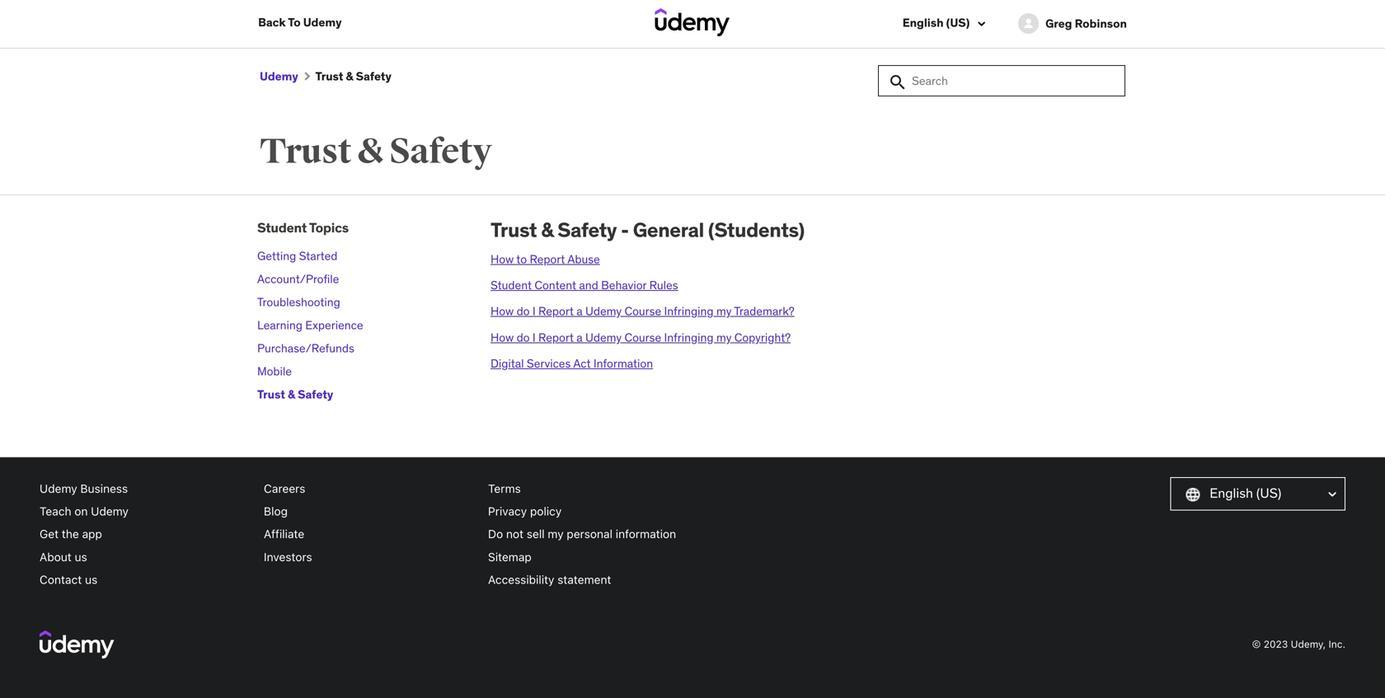 Task type: describe. For each thing, give the bounding box(es) containing it.
udemy up teach
[[40, 482, 77, 496]]

©
[[1252, 639, 1261, 650]]

get the app link
[[40, 523, 251, 546]]

inc.
[[1329, 639, 1346, 650]]

back to udemy link
[[258, 0, 342, 45]]

statement
[[558, 573, 611, 587]]

troubleshooting link
[[257, 295, 340, 310]]

general
[[633, 218, 704, 242]]

my for copyright?
[[716, 330, 732, 345]]

services
[[527, 356, 571, 371]]

trust up student topics
[[260, 130, 351, 173]]

digital services act information link
[[491, 356, 653, 371]]

investors link
[[264, 546, 475, 568]]

robinson
[[1075, 16, 1127, 31]]

abuse
[[568, 252, 600, 267]]

purchase/refunds link
[[257, 341, 354, 356]]

about
[[40, 550, 72, 564]]

greg
[[1046, 16, 1072, 31]]

account/profile
[[257, 272, 339, 287]]

trust & safety - general (students)
[[491, 218, 805, 242]]

account/profile link
[[257, 272, 339, 287]]

course for trademark?
[[625, 304, 661, 319]]

student content and behavior rules
[[491, 278, 678, 293]]

how do i report a udemy course infringing my copyright?
[[491, 330, 791, 345]]

sitemap link
[[488, 546, 699, 568]]

digital services act information
[[491, 356, 653, 371]]

trademark?
[[734, 304, 795, 319]]

about us link
[[40, 546, 251, 568]]

to
[[516, 252, 527, 267]]

udemy down 'and' at left top
[[585, 304, 622, 319]]

get
[[40, 527, 59, 541]]

udemy business
[[40, 482, 128, 496]]

trust & safety main content
[[0, 48, 1385, 457]]

report for how do i report a udemy course infringing my trademark?
[[538, 304, 574, 319]]

infringing for trademark?
[[664, 304, 714, 319]]

udemy link
[[260, 69, 298, 84]]

how for how do i report a udemy course infringing my trademark?
[[491, 304, 514, 319]]

blog
[[264, 505, 288, 518]]

student content and behavior rules link
[[491, 278, 678, 293]]

how do i report a udemy course infringing my trademark? link
[[491, 304, 795, 319]]

i for how do i report a udemy course infringing my trademark?
[[533, 304, 536, 319]]

teach on udemy link
[[40, 500, 251, 523]]

how for how to report abuse
[[491, 252, 514, 267]]

(students)
[[708, 218, 805, 242]]

teach
[[40, 505, 71, 518]]

course for copyright?
[[625, 330, 661, 345]]

information
[[616, 527, 676, 541]]

my inside do not sell my personal information link
[[548, 527, 564, 541]]

greg robinson image
[[1018, 13, 1039, 34]]

accessibility
[[488, 573, 554, 587]]

infringing for copyright?
[[664, 330, 714, 345]]

back
[[258, 15, 286, 30]]

0 vertical spatial english (us) link
[[903, 15, 985, 32]]

1 vertical spatial english (us) link
[[1171, 477, 1346, 511]]

udemy business link
[[40, 477, 251, 500]]

trust up to
[[491, 218, 537, 242]]

privacy policy
[[488, 505, 562, 518]]

get the app
[[40, 527, 102, 541]]

digital
[[491, 356, 524, 371]]

© 2023 udemy, inc.
[[1252, 639, 1346, 650]]

getting started link
[[257, 249, 338, 264]]

do for how do i report a udemy course infringing my copyright?
[[517, 330, 530, 345]]

copyright?
[[734, 330, 791, 345]]

us for contact us
[[85, 573, 98, 587]]

and
[[579, 278, 598, 293]]

contact us link
[[40, 568, 251, 591]]

back to udemy
[[258, 15, 342, 30]]

how do i report a udemy course infringing my trademark?
[[491, 304, 795, 319]]

teach on udemy
[[40, 505, 129, 518]]

student for student topics
[[257, 219, 307, 236]]

udemy right the to
[[303, 15, 342, 30]]

0 vertical spatial trust & safety
[[313, 69, 391, 84]]

safety inside getting started account/profile troubleshooting learning experience purchase/refunds mobile trust & safety
[[298, 387, 333, 402]]

student for student content and behavior rules
[[491, 278, 532, 293]]

policy
[[530, 505, 562, 518]]

none search field inside the "trust & safety" main content
[[878, 65, 1125, 96]]

do not sell my personal information link
[[488, 523, 699, 546]]

i for how do i report a udemy course infringing my copyright?
[[533, 330, 536, 345]]

do not sell my personal information
[[488, 527, 676, 541]]

information
[[594, 356, 653, 371]]

greg robinson
[[1046, 16, 1127, 31]]

1 horizontal spatial english (us)
[[1210, 485, 1282, 502]]

trust inside getting started account/profile troubleshooting learning experience purchase/refunds mobile trust & safety
[[257, 387, 285, 402]]

blog link
[[264, 500, 475, 523]]

udemy down "back"
[[260, 69, 298, 84]]

do
[[488, 527, 503, 541]]

privacy
[[488, 505, 527, 518]]

rules
[[649, 278, 678, 293]]

udemy down business at the bottom
[[91, 505, 129, 518]]

mobile link
[[257, 364, 292, 379]]

0 horizontal spatial (us)
[[946, 15, 970, 30]]

how to report abuse link
[[491, 252, 600, 267]]

trust right the "udemy" link on the left
[[315, 69, 343, 84]]



Task type: locate. For each thing, give the bounding box(es) containing it.
-
[[621, 218, 629, 242]]

personal
[[567, 527, 613, 541]]

1 vertical spatial english
[[1210, 485, 1253, 502]]

2 vertical spatial my
[[548, 527, 564, 541]]

1 vertical spatial student
[[491, 278, 532, 293]]

0 vertical spatial i
[[533, 304, 536, 319]]

careers link
[[264, 477, 475, 500]]

learning experience link
[[257, 318, 363, 333]]

affiliate link
[[264, 523, 475, 546]]

us down get the app
[[75, 550, 87, 564]]

my left copyright?
[[716, 330, 732, 345]]

1 do from the top
[[517, 304, 530, 319]]

experience
[[305, 318, 363, 333]]

my left trademark?
[[716, 304, 732, 319]]

app
[[82, 527, 102, 541]]

1 vertical spatial my
[[716, 330, 732, 345]]

terms
[[488, 482, 521, 496]]

getting
[[257, 249, 296, 264]]

accessibility statement
[[488, 573, 611, 587]]

i down content
[[533, 304, 536, 319]]

topics
[[309, 219, 349, 236]]

careers
[[264, 482, 305, 496]]

infringing down the rules
[[664, 304, 714, 319]]

us for about us
[[75, 550, 87, 564]]

us inside about us link
[[75, 550, 87, 564]]

0 vertical spatial do
[[517, 304, 530, 319]]

0 vertical spatial a
[[577, 304, 583, 319]]

1 a from the top
[[577, 304, 583, 319]]

getting started account/profile troubleshooting learning experience purchase/refunds mobile trust & safety
[[257, 249, 363, 402]]

on
[[74, 505, 88, 518]]

content
[[535, 278, 576, 293]]

trust & safety - general (students) link
[[491, 218, 805, 242]]

0 horizontal spatial english
[[903, 15, 944, 30]]

2 do from the top
[[517, 330, 530, 345]]

0 vertical spatial infringing
[[664, 304, 714, 319]]

1 horizontal spatial english (us) link
[[1171, 477, 1346, 511]]

Search search field
[[878, 65, 1125, 96]]

0 vertical spatial us
[[75, 550, 87, 564]]

udemy,
[[1291, 639, 1326, 650]]

1 how from the top
[[491, 252, 514, 267]]

how do i report a udemy course infringing my copyright? link
[[491, 330, 791, 345]]

report
[[530, 252, 565, 267], [538, 304, 574, 319], [538, 330, 574, 345]]

udemy up the information
[[585, 330, 622, 345]]

1 vertical spatial do
[[517, 330, 530, 345]]

contact us
[[40, 573, 98, 587]]

1 horizontal spatial (us)
[[1256, 485, 1282, 502]]

english (us) link
[[903, 15, 985, 32], [1171, 477, 1346, 511]]

0 vertical spatial english (us)
[[903, 15, 972, 30]]

1 horizontal spatial student
[[491, 278, 532, 293]]

0 vertical spatial report
[[530, 252, 565, 267]]

student up getting
[[257, 219, 307, 236]]

how for how do i report a udemy course infringing my copyright?
[[491, 330, 514, 345]]

troubleshooting
[[257, 295, 340, 310]]

3 how from the top
[[491, 330, 514, 345]]

0 vertical spatial (us)
[[946, 15, 970, 30]]

a down student content and behavior rules
[[577, 304, 583, 319]]

1 vertical spatial a
[[577, 330, 583, 345]]

student topics
[[257, 219, 349, 236]]

1 infringing from the top
[[664, 304, 714, 319]]

trust & safety
[[313, 69, 391, 84], [260, 130, 492, 173]]

infringing down how do i report a udemy course infringing my trademark? link
[[664, 330, 714, 345]]

1 vertical spatial i
[[533, 330, 536, 345]]

1 vertical spatial course
[[625, 330, 661, 345]]

a
[[577, 304, 583, 319], [577, 330, 583, 345]]

us inside "contact us" 'link'
[[85, 573, 98, 587]]

report right to
[[530, 252, 565, 267]]

2 vertical spatial report
[[538, 330, 574, 345]]

contact
[[40, 573, 82, 587]]

course down how do i report a udemy course infringing my trademark? link
[[625, 330, 661, 345]]

how to report abuse
[[491, 252, 600, 267]]

1 i from the top
[[533, 304, 536, 319]]

sitemap
[[488, 550, 532, 564]]

business
[[80, 482, 128, 496]]

report up services
[[538, 330, 574, 345]]

do for how do i report a udemy course infringing my trademark?
[[517, 304, 530, 319]]

2 course from the top
[[625, 330, 661, 345]]

1 vertical spatial (us)
[[1256, 485, 1282, 502]]

affiliate
[[264, 527, 304, 541]]

not
[[506, 527, 524, 541]]

behavior
[[601, 278, 647, 293]]

1 horizontal spatial english
[[1210, 485, 1253, 502]]

do up digital
[[517, 330, 530, 345]]

english (us)
[[903, 15, 972, 30], [1210, 485, 1282, 502]]

trust
[[315, 69, 343, 84], [260, 130, 351, 173], [491, 218, 537, 242], [257, 387, 285, 402]]

2023
[[1264, 639, 1288, 650]]

1 vertical spatial how
[[491, 304, 514, 319]]

to
[[288, 15, 301, 30]]

0 horizontal spatial student
[[257, 219, 307, 236]]

act
[[573, 356, 591, 371]]

privacy policy link
[[488, 500, 699, 523]]

a up act
[[577, 330, 583, 345]]

purchase/refunds
[[257, 341, 354, 356]]

0 vertical spatial course
[[625, 304, 661, 319]]

trust & safety link
[[257, 387, 333, 402]]

report down content
[[538, 304, 574, 319]]

1 course from the top
[[625, 304, 661, 319]]

0 vertical spatial my
[[716, 304, 732, 319]]

0 vertical spatial how
[[491, 252, 514, 267]]

student down to
[[491, 278, 532, 293]]

the
[[62, 527, 79, 541]]

started
[[299, 249, 338, 264]]

accessibility statement link
[[488, 568, 699, 591]]

my for trademark?
[[716, 304, 732, 319]]

investors
[[264, 550, 312, 564]]

mobile
[[257, 364, 292, 379]]

us
[[75, 550, 87, 564], [85, 573, 98, 587]]

my right sell
[[548, 527, 564, 541]]

&
[[346, 69, 353, 84], [358, 130, 383, 173], [541, 218, 554, 242], [288, 387, 295, 402]]

about us
[[40, 550, 87, 564]]

terms link
[[488, 477, 699, 500]]

udemy image
[[40, 631, 114, 659]]

0 vertical spatial english
[[903, 15, 944, 30]]

report for how do i report a udemy course infringing my copyright?
[[538, 330, 574, 345]]

do
[[517, 304, 530, 319], [517, 330, 530, 345]]

2 i from the top
[[533, 330, 536, 345]]

learning
[[257, 318, 303, 333]]

1 vertical spatial english (us)
[[1210, 485, 1282, 502]]

1 vertical spatial infringing
[[664, 330, 714, 345]]

0 horizontal spatial english (us) link
[[903, 15, 985, 32]]

2 vertical spatial how
[[491, 330, 514, 345]]

0 vertical spatial student
[[257, 219, 307, 236]]

1 vertical spatial report
[[538, 304, 574, 319]]

i
[[533, 304, 536, 319], [533, 330, 536, 345]]

safety
[[356, 69, 391, 84], [389, 130, 492, 173], [558, 218, 617, 242], [298, 387, 333, 402]]

us right contact
[[85, 573, 98, 587]]

english
[[903, 15, 944, 30], [1210, 485, 1253, 502]]

& inside getting started account/profile troubleshooting learning experience purchase/refunds mobile trust & safety
[[288, 387, 295, 402]]

i up services
[[533, 330, 536, 345]]

2 how from the top
[[491, 304, 514, 319]]

sell
[[527, 527, 545, 541]]

trust down mobile
[[257, 387, 285, 402]]

2 a from the top
[[577, 330, 583, 345]]

a for how do i report a udemy course infringing my copyright?
[[577, 330, 583, 345]]

None search field
[[878, 65, 1125, 96]]

0 horizontal spatial english (us)
[[903, 15, 972, 30]]

1 vertical spatial trust & safety
[[260, 130, 492, 173]]

2 infringing from the top
[[664, 330, 714, 345]]

course up how do i report a udemy course infringing my copyright? link
[[625, 304, 661, 319]]

do down to
[[517, 304, 530, 319]]

1 vertical spatial us
[[85, 573, 98, 587]]

a for how do i report a udemy course infringing my trademark?
[[577, 304, 583, 319]]



Task type: vqa. For each thing, say whether or not it's contained in the screenshot.
How To Report Abuse link
yes



